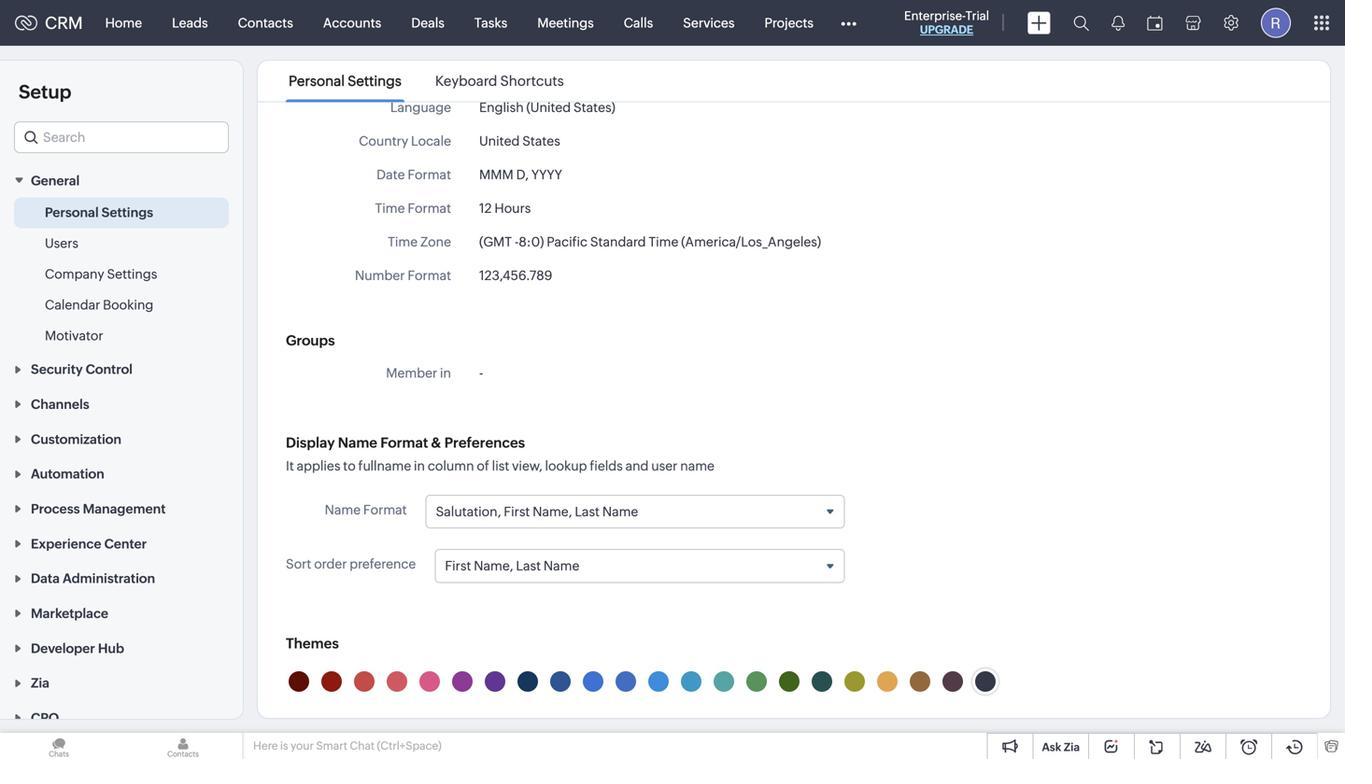 Task type: describe. For each thing, give the bounding box(es) containing it.
zone
[[420, 235, 451, 249]]

calls link
[[609, 0, 668, 45]]

data administration button
[[0, 561, 243, 596]]

standard
[[590, 235, 646, 249]]

member in
[[386, 366, 451, 381]]

order
[[314, 557, 347, 572]]

experience center
[[31, 537, 147, 552]]

cpq button
[[0, 701, 243, 735]]

calendar
[[45, 297, 100, 312]]

channels button
[[0, 387, 243, 421]]

trial
[[966, 9, 990, 23]]

time for time zone
[[388, 235, 418, 249]]

Search text field
[[15, 122, 228, 152]]

customization
[[31, 432, 121, 447]]

automation button
[[0, 456, 243, 491]]

deals link
[[396, 0, 460, 45]]

last inside field
[[516, 559, 541, 574]]

date format
[[377, 167, 451, 182]]

date
[[377, 167, 405, 182]]

tasks link
[[460, 0, 523, 45]]

projects
[[765, 15, 814, 30]]

enterprise-trial upgrade
[[904, 9, 990, 36]]

users
[[45, 236, 78, 251]]

12 hours
[[479, 201, 531, 216]]

meetings
[[538, 15, 594, 30]]

name, inside field
[[533, 505, 572, 520]]

calendar booking
[[45, 297, 154, 312]]

user
[[652, 459, 678, 474]]

locale
[[411, 134, 451, 149]]

is
[[280, 740, 288, 753]]

united states
[[479, 134, 560, 149]]

salutation,
[[436, 505, 501, 520]]

booking
[[103, 297, 154, 312]]

leads
[[172, 15, 208, 30]]

format for date format
[[408, 167, 451, 182]]

home link
[[90, 0, 157, 45]]

english
[[479, 100, 524, 115]]

experience
[[31, 537, 101, 552]]

first name, last name
[[445, 559, 580, 574]]

Salutation, First Name, Last Name field
[[427, 496, 844, 528]]

developer hub
[[31, 641, 124, 656]]

view,
[[512, 459, 543, 474]]

themes
[[286, 636, 339, 652]]

name inside display name format & preferences it applies to fullname in column of list view, lookup fields and user name
[[338, 435, 377, 451]]

First Name, Last Name field
[[436, 551, 844, 582]]

management
[[83, 502, 166, 517]]

accounts
[[323, 15, 382, 30]]

8:0)
[[519, 235, 544, 249]]

smart
[[316, 740, 348, 753]]

it
[[286, 459, 294, 474]]

name down to
[[325, 503, 361, 518]]

tasks
[[475, 15, 508, 30]]

name inside first name, last name field
[[544, 559, 580, 574]]

list
[[492, 459, 509, 474]]

shortcuts
[[500, 73, 564, 89]]

logo image
[[15, 15, 37, 30]]

contacts
[[238, 15, 293, 30]]

format for name format
[[363, 503, 407, 518]]

data
[[31, 572, 60, 587]]

here
[[253, 740, 278, 753]]

first inside field
[[504, 505, 530, 520]]

profile image
[[1261, 8, 1291, 38]]

1 horizontal spatial -
[[515, 235, 519, 249]]

developer hub button
[[0, 631, 243, 666]]

0 vertical spatial personal settings
[[289, 73, 402, 89]]

zia button
[[0, 666, 243, 701]]

sort order preference
[[286, 557, 416, 572]]

preferences
[[445, 435, 525, 451]]

1 horizontal spatial zia
[[1064, 741, 1080, 754]]

123,456.789
[[479, 268, 553, 283]]

security control button
[[0, 352, 243, 387]]

&
[[431, 435, 441, 451]]

name
[[680, 459, 715, 474]]

administration
[[63, 572, 155, 587]]

language
[[390, 100, 451, 115]]

in inside display name format & preferences it applies to fullname in column of list view, lookup fields and user name
[[414, 459, 425, 474]]

calendar booking link
[[45, 296, 154, 314]]

time zone
[[388, 235, 451, 249]]

groups
[[286, 333, 335, 349]]

customization button
[[0, 421, 243, 456]]

cpq
[[31, 711, 59, 726]]

country
[[359, 134, 409, 149]]

chat
[[350, 740, 375, 753]]



Task type: vqa. For each thing, say whether or not it's contained in the screenshot.
250,000.00
no



Task type: locate. For each thing, give the bounding box(es) containing it.
1 vertical spatial personal settings
[[45, 205, 153, 220]]

personal settings
[[289, 73, 402, 89], [45, 205, 153, 220]]

and
[[626, 459, 649, 474]]

zia right ask
[[1064, 741, 1080, 754]]

states
[[522, 134, 560, 149]]

list
[[272, 61, 581, 101]]

keyboard shortcuts link
[[432, 73, 567, 89]]

salutation, first name, last name
[[436, 505, 638, 520]]

0 horizontal spatial personal
[[45, 205, 99, 220]]

developer
[[31, 641, 95, 656]]

format for number format
[[408, 268, 451, 283]]

keyboard
[[435, 73, 497, 89]]

settings for personal settings link corresponding to the users link
[[102, 205, 153, 220]]

lookup
[[545, 459, 587, 474]]

time right standard
[[649, 235, 679, 249]]

None field
[[14, 121, 229, 153]]

first down the view,
[[504, 505, 530, 520]]

sort
[[286, 557, 311, 572]]

time left zone
[[388, 235, 418, 249]]

1 vertical spatial last
[[516, 559, 541, 574]]

hub
[[98, 641, 124, 656]]

Other Modules field
[[829, 8, 869, 38]]

last down salutation, first name, last name
[[516, 559, 541, 574]]

keyboard shortcuts
[[435, 73, 564, 89]]

applies
[[297, 459, 341, 474]]

general
[[31, 173, 80, 188]]

last
[[575, 505, 600, 520], [516, 559, 541, 574]]

time down date
[[375, 201, 405, 216]]

0 vertical spatial settings
[[348, 73, 402, 89]]

format
[[408, 167, 451, 182], [408, 201, 451, 216], [408, 268, 451, 283], [381, 435, 428, 451], [363, 503, 407, 518]]

list containing personal settings
[[272, 61, 581, 101]]

in right member
[[440, 366, 451, 381]]

name inside salutation, first name, last name field
[[603, 505, 638, 520]]

time
[[375, 201, 405, 216], [388, 235, 418, 249], [649, 235, 679, 249]]

personal
[[289, 73, 345, 89], [45, 205, 99, 220]]

0 horizontal spatial in
[[414, 459, 425, 474]]

motivator
[[45, 328, 103, 343]]

format up fullname
[[381, 435, 428, 451]]

deals
[[411, 15, 445, 30]]

0 horizontal spatial first
[[445, 559, 471, 574]]

0 horizontal spatial zia
[[31, 676, 49, 691]]

enterprise-
[[904, 9, 966, 23]]

format down fullname
[[363, 503, 407, 518]]

-
[[515, 235, 519, 249], [479, 366, 483, 381]]

search image
[[1074, 15, 1089, 31]]

chats image
[[0, 733, 118, 760]]

settings down general dropdown button
[[102, 205, 153, 220]]

last down fields
[[575, 505, 600, 520]]

1 horizontal spatial personal settings link
[[286, 73, 404, 89]]

yyyy
[[532, 167, 562, 182]]

signals element
[[1101, 0, 1136, 46]]

process
[[31, 502, 80, 517]]

1 vertical spatial first
[[445, 559, 471, 574]]

0 horizontal spatial -
[[479, 366, 483, 381]]

settings up language
[[348, 73, 402, 89]]

name up to
[[338, 435, 377, 451]]

signals image
[[1112, 15, 1125, 31]]

search element
[[1062, 0, 1101, 46]]

calls
[[624, 15, 653, 30]]

1 vertical spatial zia
[[1064, 741, 1080, 754]]

format for time format
[[408, 201, 451, 216]]

last inside field
[[575, 505, 600, 520]]

users link
[[45, 234, 78, 253]]

personal settings link down 'accounts' link
[[286, 73, 404, 89]]

accounts link
[[308, 0, 396, 45]]

name down salutation, first name, last name
[[544, 559, 580, 574]]

fullname
[[358, 459, 411, 474]]

personal inside general region
[[45, 205, 99, 220]]

general region
[[0, 197, 243, 352]]

display name format & preferences it applies to fullname in column of list view, lookup fields and user name
[[286, 435, 715, 474]]

1 horizontal spatial personal
[[289, 73, 345, 89]]

1 vertical spatial name,
[[474, 559, 513, 574]]

0 horizontal spatial name,
[[474, 559, 513, 574]]

1 horizontal spatial name,
[[533, 505, 572, 520]]

first inside field
[[445, 559, 471, 574]]

security control
[[31, 362, 133, 377]]

display
[[286, 435, 335, 451]]

center
[[104, 537, 147, 552]]

united
[[479, 134, 520, 149]]

member
[[386, 366, 437, 381]]

0 horizontal spatial last
[[516, 559, 541, 574]]

contacts image
[[124, 733, 242, 760]]

0 horizontal spatial personal settings link
[[45, 203, 153, 222]]

format down locale
[[408, 167, 451, 182]]

format down zone
[[408, 268, 451, 283]]

ask
[[1042, 741, 1062, 754]]

1 horizontal spatial in
[[440, 366, 451, 381]]

personal settings link down general dropdown button
[[45, 203, 153, 222]]

here is your smart chat (ctrl+space)
[[253, 740, 442, 753]]

time format
[[375, 201, 451, 216]]

settings up booking
[[107, 267, 157, 282]]

name, down the salutation,
[[474, 559, 513, 574]]

personal down 'accounts' link
[[289, 73, 345, 89]]

mmm
[[479, 167, 514, 182]]

process management button
[[0, 491, 243, 526]]

personal up the users link
[[45, 205, 99, 220]]

personal settings link for keyboard shortcuts link
[[286, 73, 404, 89]]

(ctrl+space)
[[377, 740, 442, 753]]

time for time format
[[375, 201, 405, 216]]

name, down lookup
[[533, 505, 572, 520]]

preference
[[350, 557, 416, 572]]

english (united states)
[[479, 100, 616, 115]]

format inside display name format & preferences it applies to fullname in column of list view, lookup fields and user name
[[381, 435, 428, 451]]

contacts link
[[223, 0, 308, 45]]

leads link
[[157, 0, 223, 45]]

0 vertical spatial -
[[515, 235, 519, 249]]

meetings link
[[523, 0, 609, 45]]

pacific
[[547, 235, 588, 249]]

personal settings link for the users link
[[45, 203, 153, 222]]

personal settings down general dropdown button
[[45, 205, 153, 220]]

2 vertical spatial settings
[[107, 267, 157, 282]]

setup
[[19, 81, 71, 103]]

1 vertical spatial in
[[414, 459, 425, 474]]

0 vertical spatial personal
[[289, 73, 345, 89]]

personal settings down 'accounts' link
[[289, 73, 402, 89]]

- right (gmt
[[515, 235, 519, 249]]

marketplace
[[31, 606, 108, 621]]

create menu element
[[1017, 0, 1062, 45]]

security
[[31, 362, 83, 377]]

first down the salutation,
[[445, 559, 471, 574]]

0 vertical spatial first
[[504, 505, 530, 520]]

format up zone
[[408, 201, 451, 216]]

in
[[440, 366, 451, 381], [414, 459, 425, 474]]

services link
[[668, 0, 750, 45]]

1 vertical spatial personal settings link
[[45, 203, 153, 222]]

0 vertical spatial in
[[440, 366, 451, 381]]

1 vertical spatial settings
[[102, 205, 153, 220]]

0 horizontal spatial personal settings
[[45, 205, 153, 220]]

general button
[[0, 163, 243, 197]]

1 horizontal spatial first
[[504, 505, 530, 520]]

settings for company settings link
[[107, 267, 157, 282]]

0 vertical spatial name,
[[533, 505, 572, 520]]

fields
[[590, 459, 623, 474]]

company settings
[[45, 267, 157, 282]]

1 horizontal spatial personal settings
[[289, 73, 402, 89]]

experience center button
[[0, 526, 243, 561]]

(united
[[527, 100, 571, 115]]

zia up cpq
[[31, 676, 49, 691]]

d,
[[516, 167, 529, 182]]

crm link
[[15, 13, 83, 32]]

0 vertical spatial zia
[[31, 676, 49, 691]]

name down fields
[[603, 505, 638, 520]]

personal settings link
[[286, 73, 404, 89], [45, 203, 153, 222]]

1 vertical spatial -
[[479, 366, 483, 381]]

0 vertical spatial personal settings link
[[286, 73, 404, 89]]

1 horizontal spatial last
[[575, 505, 600, 520]]

projects link
[[750, 0, 829, 45]]

personal settings inside general region
[[45, 205, 153, 220]]

motivator link
[[45, 326, 103, 345]]

in left column
[[414, 459, 425, 474]]

name, inside field
[[474, 559, 513, 574]]

mmm d, yyyy
[[479, 167, 562, 182]]

profile element
[[1250, 0, 1303, 45]]

number format
[[355, 268, 451, 283]]

column
[[428, 459, 474, 474]]

zia inside dropdown button
[[31, 676, 49, 691]]

process management
[[31, 502, 166, 517]]

1 vertical spatial personal
[[45, 205, 99, 220]]

control
[[86, 362, 133, 377]]

0 vertical spatial last
[[575, 505, 600, 520]]

create menu image
[[1028, 12, 1051, 34]]

- right member in
[[479, 366, 483, 381]]

marketplace button
[[0, 596, 243, 631]]

calendar image
[[1147, 15, 1163, 30]]



